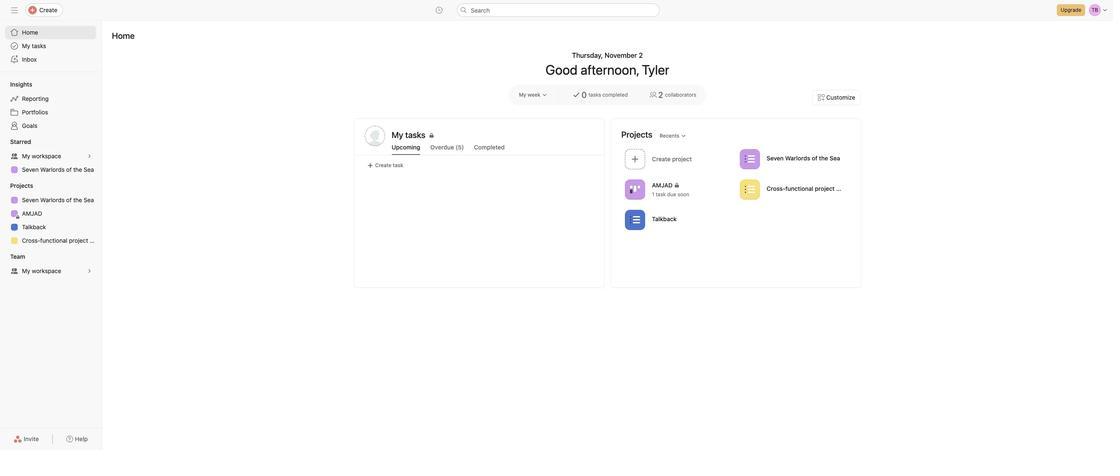 Task type: describe. For each thing, give the bounding box(es) containing it.
my week
[[519, 92, 540, 98]]

completed
[[603, 92, 628, 98]]

plan inside projects element
[[90, 237, 101, 244]]

my inside dropdown button
[[519, 92, 526, 98]]

teams element
[[0, 249, 101, 280]]

projects element
[[0, 178, 101, 249]]

1 horizontal spatial talkback link
[[621, 207, 736, 234]]

my tasks
[[392, 130, 426, 140]]

see details, my workspace image
[[87, 269, 92, 274]]

1 horizontal spatial cross-
[[767, 185, 785, 192]]

good
[[546, 62, 578, 78]]

team button
[[0, 253, 25, 261]]

talkback inside projects element
[[22, 223, 46, 231]]

portfolios
[[22, 109, 48, 116]]

due
[[667, 191, 676, 198]]

sea inside starred element
[[84, 166, 94, 173]]

0 vertical spatial sea
[[830, 154, 840, 162]]

0 vertical spatial of
[[812, 154, 817, 162]]

amjad inside projects element
[[22, 210, 42, 217]]

1 horizontal spatial cross-functional project plan link
[[736, 177, 851, 204]]

task for 1
[[656, 191, 666, 198]]

my for "my tasks" link
[[22, 42, 30, 49]]

0 vertical spatial projects
[[621, 129, 653, 139]]

1 vertical spatial 2
[[658, 90, 663, 100]]

goals
[[22, 122, 37, 129]]

november
[[605, 52, 637, 59]]

cross-functional project plan inside projects element
[[22, 237, 101, 244]]

history image
[[436, 7, 443, 14]]

reporting
[[22, 95, 49, 102]]

functional inside projects element
[[40, 237, 67, 244]]

create project
[[652, 155, 692, 162]]

insights button
[[0, 80, 32, 89]]

my for my workspace link in starred element
[[22, 152, 30, 160]]

inbox link
[[5, 53, 96, 66]]

team
[[10, 253, 25, 260]]

0 vertical spatial warlords
[[785, 154, 810, 162]]

task for create
[[393, 162, 403, 169]]

reporting link
[[5, 92, 96, 106]]

my workspace link for see details, my workspace image
[[5, 264, 96, 278]]

0 horizontal spatial project
[[69, 237, 88, 244]]

create task button
[[365, 160, 405, 171]]

0 vertical spatial seven
[[767, 154, 784, 162]]

create button
[[25, 3, 63, 17]]

customize button
[[813, 90, 861, 105]]

cross- inside projects element
[[22, 237, 40, 244]]

seven inside projects element
[[22, 196, 39, 204]]

workspace for see details, my workspace icon
[[32, 152, 61, 160]]

overdue (5) button
[[430, 144, 464, 155]]

global element
[[0, 21, 101, 71]]

0 vertical spatial the
[[819, 154, 828, 162]]

starred button
[[0, 138, 31, 146]]

thursday,
[[572, 52, 603, 59]]

my tasks link
[[5, 39, 96, 53]]

tasks completed
[[589, 92, 628, 98]]

recents button
[[656, 130, 690, 142]]

portfolios link
[[5, 106, 96, 119]]

my tasks link
[[392, 129, 594, 141]]

workspace for see details, my workspace image
[[32, 267, 61, 275]]

0 vertical spatial seven warlords of the sea
[[767, 154, 840, 162]]

sea inside projects element
[[84, 196, 94, 204]]

amjad link
[[5, 207, 96, 220]]



Task type: vqa. For each thing, say whether or not it's contained in the screenshot.
More section actions Icon for second add task "icon" from the left
no



Task type: locate. For each thing, give the bounding box(es) containing it.
create for create task
[[375, 162, 392, 169]]

projects left recents
[[621, 129, 653, 139]]

project
[[815, 185, 835, 192], [69, 237, 88, 244]]

1 vertical spatial seven
[[22, 166, 39, 173]]

workspace
[[32, 152, 61, 160], [32, 267, 61, 275]]

1 vertical spatial workspace
[[32, 267, 61, 275]]

0 vertical spatial project
[[815, 185, 835, 192]]

create project link
[[621, 146, 736, 173]]

1 vertical spatial cross-functional project plan
[[22, 237, 101, 244]]

0 horizontal spatial home
[[22, 29, 38, 36]]

seven warlords of the sea link
[[736, 146, 851, 173], [5, 163, 96, 177], [5, 193, 96, 207]]

1 vertical spatial my workspace link
[[5, 264, 96, 278]]

1
[[652, 191, 654, 198]]

0 horizontal spatial amjad
[[22, 210, 42, 217]]

tasks
[[32, 42, 46, 49], [589, 92, 601, 98]]

invite
[[24, 435, 39, 443]]

0 horizontal spatial plan
[[90, 237, 101, 244]]

1 vertical spatial seven warlords of the sea
[[22, 166, 94, 173]]

my workspace down starred
[[22, 152, 61, 160]]

functional
[[785, 185, 813, 192], [40, 237, 67, 244]]

my inside teams element
[[22, 267, 30, 275]]

my workspace for see details, my workspace image
[[22, 267, 61, 275]]

thursday, november 2 good afternoon, tyler
[[546, 52, 669, 78]]

0 vertical spatial amjad
[[652, 182, 673, 189]]

overdue
[[430, 144, 454, 151]]

0
[[582, 90, 587, 100]]

seven inside starred element
[[22, 166, 39, 173]]

task down 'upcoming' button
[[393, 162, 403, 169]]

warlords
[[785, 154, 810, 162], [40, 166, 65, 173], [40, 196, 65, 204]]

list image for seven warlords of the sea
[[745, 154, 755, 164]]

0 horizontal spatial create
[[39, 6, 57, 14]]

1 horizontal spatial home
[[112, 31, 135, 41]]

of
[[812, 154, 817, 162], [66, 166, 72, 173], [66, 196, 72, 204]]

seven warlords of the sea
[[767, 154, 840, 162], [22, 166, 94, 173], [22, 196, 94, 204]]

create for create
[[39, 6, 57, 14]]

0 horizontal spatial task
[[393, 162, 403, 169]]

2 vertical spatial of
[[66, 196, 72, 204]]

workspace inside teams element
[[32, 267, 61, 275]]

2 vertical spatial the
[[73, 196, 82, 204]]

starred
[[10, 138, 31, 145]]

starred element
[[0, 134, 101, 178]]

create task
[[375, 162, 403, 169]]

1 horizontal spatial amjad
[[652, 182, 673, 189]]

0 vertical spatial my workspace link
[[5, 150, 96, 163]]

2
[[639, 52, 643, 59], [658, 90, 663, 100]]

upcoming
[[392, 144, 420, 151]]

0 horizontal spatial tasks
[[32, 42, 46, 49]]

create inside create dropdown button
[[39, 6, 57, 14]]

2 vertical spatial sea
[[84, 196, 94, 204]]

cross-functional project plan link
[[736, 177, 851, 204], [5, 234, 101, 247]]

0 horizontal spatial talkback link
[[5, 220, 96, 234]]

help button
[[61, 432, 93, 447]]

add profile photo image
[[365, 126, 385, 146]]

home link
[[5, 26, 96, 39]]

talkback down 1 task due soon
[[652, 215, 677, 222]]

the inside projects element
[[73, 196, 82, 204]]

talkback link
[[621, 207, 736, 234], [5, 220, 96, 234]]

cross-functional project plan link inside projects element
[[5, 234, 101, 247]]

1 horizontal spatial talkback
[[652, 215, 677, 222]]

tasks inside global element
[[32, 42, 46, 49]]

1 vertical spatial warlords
[[40, 166, 65, 173]]

board image
[[630, 184, 640, 194]]

0 vertical spatial plan
[[836, 185, 848, 192]]

1 workspace from the top
[[32, 152, 61, 160]]

sea
[[830, 154, 840, 162], [84, 166, 94, 173], [84, 196, 94, 204]]

talkback link up teams element
[[5, 220, 96, 234]]

0 vertical spatial workspace
[[32, 152, 61, 160]]

1 horizontal spatial project
[[815, 185, 835, 192]]

1 vertical spatial project
[[69, 237, 88, 244]]

my left week
[[519, 92, 526, 98]]

task right 1
[[656, 191, 666, 198]]

0 vertical spatial task
[[393, 162, 403, 169]]

the inside starred element
[[73, 166, 82, 173]]

0 horizontal spatial projects
[[10, 182, 33, 189]]

1 my workspace link from the top
[[5, 150, 96, 163]]

warlords inside projects element
[[40, 196, 65, 204]]

my workspace link inside starred element
[[5, 150, 96, 163]]

projects up amjad link on the top
[[10, 182, 33, 189]]

cross-
[[767, 185, 785, 192], [22, 237, 40, 244]]

0 vertical spatial talkback
[[652, 215, 677, 222]]

overdue (5)
[[430, 144, 464, 151]]

2 vertical spatial warlords
[[40, 196, 65, 204]]

seven
[[767, 154, 784, 162], [22, 166, 39, 173], [22, 196, 39, 204]]

1 horizontal spatial plan
[[836, 185, 848, 192]]

goals link
[[5, 119, 96, 133]]

tasks up inbox
[[32, 42, 46, 49]]

1 vertical spatial the
[[73, 166, 82, 173]]

0 horizontal spatial 2
[[639, 52, 643, 59]]

(5)
[[456, 144, 464, 151]]

collaborators
[[665, 92, 696, 98]]

week
[[528, 92, 540, 98]]

1 horizontal spatial create
[[375, 162, 392, 169]]

my workspace link
[[5, 150, 96, 163], [5, 264, 96, 278]]

0 horizontal spatial talkback
[[22, 223, 46, 231]]

warlords inside starred element
[[40, 166, 65, 173]]

create
[[39, 6, 57, 14], [375, 162, 392, 169]]

1 vertical spatial cross-functional project plan link
[[5, 234, 101, 247]]

1 vertical spatial list image
[[745, 184, 755, 194]]

2 list image from the top
[[745, 184, 755, 194]]

my
[[22, 42, 30, 49], [519, 92, 526, 98], [22, 152, 30, 160], [22, 267, 30, 275]]

0 vertical spatial my workspace
[[22, 152, 61, 160]]

0 vertical spatial cross-functional project plan link
[[736, 177, 851, 204]]

2 inside thursday, november 2 good afternoon, tyler
[[639, 52, 643, 59]]

1 vertical spatial plan
[[90, 237, 101, 244]]

my down starred
[[22, 152, 30, 160]]

0 vertical spatial tasks
[[32, 42, 46, 49]]

seven warlords of the sea inside starred element
[[22, 166, 94, 173]]

create down "add profile photo"
[[375, 162, 392, 169]]

upgrade button
[[1057, 4, 1085, 16]]

1 vertical spatial of
[[66, 166, 72, 173]]

2 workspace from the top
[[32, 267, 61, 275]]

see details, my workspace image
[[87, 154, 92, 159]]

amjad
[[652, 182, 673, 189], [22, 210, 42, 217]]

home
[[22, 29, 38, 36], [112, 31, 135, 41]]

my down team
[[22, 267, 30, 275]]

1 task due soon
[[652, 191, 689, 198]]

1 vertical spatial amjad
[[22, 210, 42, 217]]

amjad up 1 task due soon
[[652, 182, 673, 189]]

of inside starred element
[[66, 166, 72, 173]]

my workspace inside starred element
[[22, 152, 61, 160]]

2 left the collaborators in the right top of the page
[[658, 90, 663, 100]]

home inside home link
[[22, 29, 38, 36]]

talkback down amjad link on the top
[[22, 223, 46, 231]]

my inside global element
[[22, 42, 30, 49]]

projects button
[[0, 182, 33, 190]]

1 list image from the top
[[745, 154, 755, 164]]

my workspace link down team
[[5, 264, 96, 278]]

my up inbox
[[22, 42, 30, 49]]

list image
[[745, 154, 755, 164], [745, 184, 755, 194]]

1 vertical spatial cross-
[[22, 237, 40, 244]]

my workspace
[[22, 152, 61, 160], [22, 267, 61, 275]]

my workspace down team
[[22, 267, 61, 275]]

my tasks
[[22, 42, 46, 49]]

talkback
[[652, 215, 677, 222], [22, 223, 46, 231]]

1 horizontal spatial tasks
[[589, 92, 601, 98]]

task
[[393, 162, 403, 169], [656, 191, 666, 198]]

0 horizontal spatial functional
[[40, 237, 67, 244]]

Search tasks, projects, and more text field
[[457, 3, 660, 17]]

invite button
[[8, 432, 44, 447]]

help
[[75, 435, 88, 443]]

plan
[[836, 185, 848, 192], [90, 237, 101, 244]]

create up home link
[[39, 6, 57, 14]]

1 vertical spatial task
[[656, 191, 666, 198]]

0 horizontal spatial cross-functional project plan link
[[5, 234, 101, 247]]

1 vertical spatial my workspace
[[22, 267, 61, 275]]

0 horizontal spatial cross-
[[22, 237, 40, 244]]

create inside create task button
[[375, 162, 392, 169]]

1 vertical spatial functional
[[40, 237, 67, 244]]

2 vertical spatial seven
[[22, 196, 39, 204]]

completed
[[474, 144, 505, 151]]

2 vertical spatial seven warlords of the sea
[[22, 196, 94, 204]]

1 vertical spatial create
[[375, 162, 392, 169]]

0 vertical spatial cross-functional project plan
[[767, 185, 848, 192]]

hide sidebar image
[[11, 7, 18, 14]]

1 horizontal spatial cross-functional project plan
[[767, 185, 848, 192]]

customize
[[827, 94, 855, 101]]

1 my workspace from the top
[[22, 152, 61, 160]]

recents
[[660, 132, 680, 139]]

0 horizontal spatial cross-functional project plan
[[22, 237, 101, 244]]

1 vertical spatial sea
[[84, 166, 94, 173]]

0 vertical spatial functional
[[785, 185, 813, 192]]

of inside projects element
[[66, 196, 72, 204]]

1 horizontal spatial task
[[656, 191, 666, 198]]

upgrade
[[1061, 7, 1082, 13]]

0 vertical spatial cross-
[[767, 185, 785, 192]]

1 horizontal spatial functional
[[785, 185, 813, 192]]

my inside starred element
[[22, 152, 30, 160]]

soon
[[677, 191, 689, 198]]

0 vertical spatial 2
[[639, 52, 643, 59]]

2 my workspace from the top
[[22, 267, 61, 275]]

list image for cross-functional project plan
[[745, 184, 755, 194]]

0 vertical spatial list image
[[745, 154, 755, 164]]

inbox
[[22, 56, 37, 63]]

tasks right 0 on the right
[[589, 92, 601, 98]]

insights element
[[0, 77, 101, 134]]

my workspace link down 'goals' link
[[5, 150, 96, 163]]

talkback link down soon
[[621, 207, 736, 234]]

1 vertical spatial talkback
[[22, 223, 46, 231]]

1 horizontal spatial projects
[[621, 129, 653, 139]]

my workspace link inside teams element
[[5, 264, 96, 278]]

insights
[[10, 81, 32, 88]]

1 vertical spatial projects
[[10, 182, 33, 189]]

1 horizontal spatial 2
[[658, 90, 663, 100]]

0 vertical spatial create
[[39, 6, 57, 14]]

1 vertical spatial tasks
[[589, 92, 601, 98]]

list image
[[630, 215, 640, 225]]

2 right november
[[639, 52, 643, 59]]

the
[[819, 154, 828, 162], [73, 166, 82, 173], [73, 196, 82, 204]]

workspace inside starred element
[[32, 152, 61, 160]]

projects
[[621, 129, 653, 139], [10, 182, 33, 189]]

my workspace for see details, my workspace icon
[[22, 152, 61, 160]]

seven warlords of the sea inside projects element
[[22, 196, 94, 204]]

afternoon,
[[581, 62, 639, 78]]

my for my workspace link inside the teams element
[[22, 267, 30, 275]]

cross-functional project plan
[[767, 185, 848, 192], [22, 237, 101, 244]]

amjad down projects dropdown button
[[22, 210, 42, 217]]

my week button
[[515, 89, 551, 101]]

projects inside projects dropdown button
[[10, 182, 33, 189]]

completed button
[[474, 144, 505, 155]]

tyler
[[642, 62, 669, 78]]

2 my workspace link from the top
[[5, 264, 96, 278]]

my workspace inside teams element
[[22, 267, 61, 275]]

my workspace link for see details, my workspace icon
[[5, 150, 96, 163]]

upcoming button
[[392, 144, 420, 155]]

task inside create task button
[[393, 162, 403, 169]]



